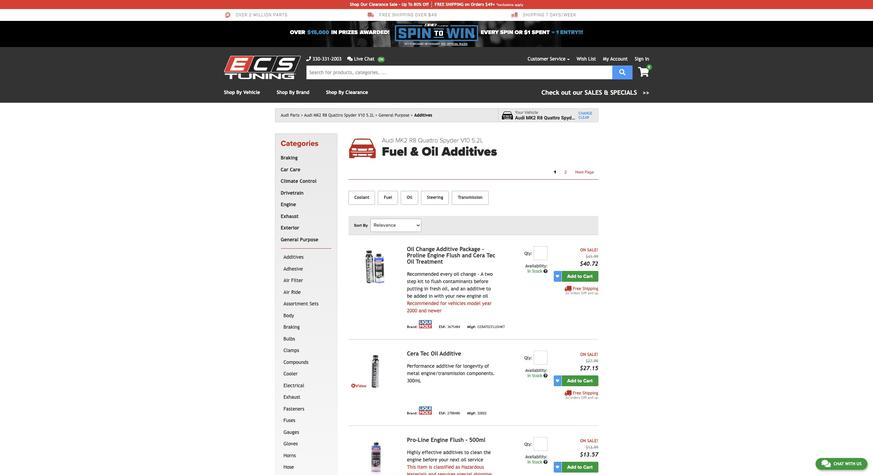 Task type: locate. For each thing, give the bounding box(es) containing it.
1 vertical spatial on
[[565, 291, 569, 295]]

clearance for our
[[369, 2, 388, 7]]

2 vertical spatial on
[[565, 396, 569, 400]]

search image
[[619, 69, 626, 75]]

ecs tuning 'spin to win' contest logo image
[[395, 24, 478, 41]]

1 vertical spatial orders
[[570, 396, 580, 400]]

engine up the 'model'
[[467, 293, 481, 299]]

cart down $27.15
[[583, 378, 593, 384]]

1 brand: from the top
[[407, 325, 418, 329]]

add to cart button
[[562, 271, 598, 282], [562, 376, 598, 386], [562, 462, 598, 473]]

1 vertical spatial engine
[[407, 457, 421, 463]]

0 vertical spatial question circle image
[[543, 269, 548, 273]]

None number field
[[534, 246, 548, 260], [534, 351, 548, 365], [534, 437, 548, 451], [534, 246, 548, 260], [534, 351, 548, 365], [534, 437, 548, 451]]

in left prizes
[[331, 29, 337, 36]]

1 vertical spatial fuel
[[384, 195, 392, 200]]

mfg#: for cera tec oil additive
[[467, 412, 476, 416]]

sale! inside on sale! $27.99 $27.15
[[587, 352, 598, 357]]

special
[[457, 472, 472, 475]]

1 horizontal spatial &
[[604, 89, 608, 96]]

2 vertical spatial add to cart
[[567, 464, 593, 470]]

1 add from the top
[[567, 273, 576, 279]]

2 add to cart button from the top
[[562, 376, 598, 386]]

liqui-moly - corporate logo image for oil change additive package - proline engine flush and cera tec oil treatment
[[419, 320, 432, 329]]

free shipping on orders $49 and up
[[565, 286, 598, 295], [565, 391, 598, 400]]

1 right =
[[556, 29, 559, 36]]

off
[[423, 2, 429, 7]]

up down $27.15
[[594, 396, 598, 400]]

over
[[415, 13, 427, 18]]

sort by
[[354, 223, 368, 228]]

add
[[567, 273, 576, 279], [567, 378, 576, 384], [567, 464, 576, 470]]

$27.99
[[586, 359, 598, 364]]

up
[[594, 291, 598, 295], [594, 396, 598, 400]]

audi parts link
[[281, 113, 303, 118]]

cooler link
[[282, 368, 330, 380]]

1 vertical spatial general
[[281, 237, 298, 242]]

1 vertical spatial oil
[[483, 293, 488, 299]]

orders for $27.15
[[570, 396, 580, 400]]

1 liqui-moly - corporate logo image from the top
[[419, 320, 432, 329]]

gauges link
[[282, 427, 330, 439]]

and down contaminants
[[451, 286, 459, 292]]

tec up two
[[487, 252, 495, 259]]

1 es#: from the top
[[439, 325, 446, 329]]

question circle image
[[543, 374, 548, 378]]

2 free shipping on orders $49 and up from the top
[[565, 391, 598, 400]]

$49 for cera tec oil additive
[[581, 396, 587, 400]]

spyder
[[344, 113, 357, 118], [561, 115, 576, 121], [440, 137, 459, 144]]

question circle image
[[543, 269, 548, 273], [543, 460, 548, 464]]

r8 for audi mk2 r8 quattro spyder v10 5.2l fuel & oil additives
[[409, 137, 416, 144]]

exhaust down electrical
[[284, 395, 300, 400]]

sets
[[310, 301, 318, 307]]

sales
[[585, 89, 602, 96]]

2 horizontal spatial oil
[[483, 293, 488, 299]]

on inside on sale! $13.99 $13.57
[[580, 439, 586, 444]]

stock for $27.15
[[532, 374, 542, 378]]

proline
[[407, 252, 426, 259]]

your up classified
[[439, 457, 448, 463]]

2 vertical spatial in stock
[[527, 460, 543, 465]]

1 horizontal spatial clearance
[[369, 2, 388, 7]]

oil
[[422, 144, 438, 159], [407, 195, 412, 200], [407, 246, 414, 253], [407, 258, 414, 265], [431, 350, 438, 357]]

quattro inside your vehicle audi mk2 r8 quattro spyder v10 5.2l
[[544, 115, 560, 121]]

2 vertical spatial $49
[[581, 396, 587, 400]]

flush inside oil change additive package - proline engine flush and cera tec oil treatment
[[446, 252, 460, 259]]

1 vertical spatial braking link
[[282, 322, 330, 333]]

0 horizontal spatial oil
[[454, 271, 459, 277]]

0 horizontal spatial 5.2l
[[366, 113, 374, 118]]

hazardous
[[461, 464, 484, 470]]

air left ride
[[284, 290, 290, 295]]

spyder inside audi mk2 r8 quattro spyder v10 5.2l fuel & oil additives
[[440, 137, 459, 144]]

parts
[[290, 113, 300, 118]]

effective
[[422, 450, 442, 455]]

engine down drivetrain
[[281, 202, 296, 207]]

3 in stock from the top
[[527, 460, 543, 465]]

before up is
[[423, 457, 437, 463]]

*exclusions apply link
[[496, 2, 523, 7]]

in stock for $40.72
[[527, 269, 543, 274]]

exhaust link
[[279, 211, 330, 222], [282, 392, 330, 404]]

additive up engine/transmission
[[436, 363, 454, 369]]

2 vertical spatial engine
[[431, 437, 448, 444]]

free down $27.15
[[573, 391, 581, 396]]

orders down $40.72 on the bottom right
[[570, 291, 580, 295]]

0 vertical spatial qty:
[[524, 251, 532, 256]]

air
[[284, 278, 290, 283], [284, 290, 290, 295]]

exhaust for top exhaust link
[[281, 214, 299, 219]]

wish
[[577, 56, 587, 62]]

free shipping on orders $49 and up down $40.72 on the bottom right
[[565, 286, 598, 295]]

and down $27.15
[[588, 396, 593, 400]]

by down ecs tuning image
[[236, 90, 242, 95]]

0 horizontal spatial additive
[[436, 363, 454, 369]]

1 vertical spatial before
[[423, 457, 437, 463]]

1 up from the top
[[594, 291, 598, 295]]

with down fresh
[[434, 293, 444, 299]]

by up 'audi mk2 r8 quattro spyder v10 5.2l' link
[[339, 90, 344, 95]]

exhaust link up fasteners on the left bottom of page
[[282, 392, 330, 404]]

engine down the highly
[[407, 457, 421, 463]]

1 vertical spatial mfg#:
[[467, 412, 476, 416]]

over left million in the top left of the page
[[236, 13, 248, 18]]

1 vertical spatial your
[[439, 457, 448, 463]]

braking inside general purpose subcategories element
[[284, 325, 300, 330]]

$49 right over
[[428, 13, 437, 18]]

0 vertical spatial shipping
[[523, 13, 544, 18]]

1 free shipping on orders $49 and up from the top
[[565, 286, 598, 295]]

braking up the 'car care'
[[281, 155, 298, 161]]

2 up from the top
[[594, 396, 598, 400]]

$49
[[428, 13, 437, 18], [581, 291, 587, 295], [581, 396, 587, 400]]

up
[[402, 2, 407, 7]]

cera inside oil change additive package - proline engine flush and cera tec oil treatment
[[473, 252, 485, 259]]

3 on from the top
[[580, 439, 586, 444]]

free for cera tec oil additive
[[573, 391, 581, 396]]

3 cart from the top
[[583, 464, 593, 470]]

1 air from the top
[[284, 278, 290, 283]]

cera tec oil additive link
[[407, 350, 461, 357]]

change down sales
[[579, 111, 592, 115]]

vehicle inside your vehicle audi mk2 r8 quattro spyder v10 5.2l
[[525, 110, 538, 115]]

change link
[[579, 111, 592, 115]]

spyder for audi mk2 r8 quattro spyder v10 5.2l fuel & oil additives
[[440, 137, 459, 144]]

general purpose link
[[379, 113, 413, 118], [279, 234, 330, 246]]

audi for audi mk2 r8 quattro spyder v10 5.2l fuel & oil additives
[[382, 137, 394, 144]]

0 vertical spatial additive
[[467, 286, 485, 292]]

0 vertical spatial &
[[604, 89, 608, 96]]

and up change
[[462, 252, 471, 259]]

1 stock from the top
[[532, 269, 542, 274]]

quattro inside audi mk2 r8 quattro spyder v10 5.2l fuel & oil additives
[[418, 137, 438, 144]]

oil inside "link"
[[407, 195, 412, 200]]

0 horizontal spatial v10
[[358, 113, 365, 118]]

331-
[[322, 56, 331, 62]]

paginated product list navigation navigation
[[382, 168, 598, 177]]

2 es#: from the top
[[439, 412, 446, 416]]

0 vertical spatial add
[[567, 273, 576, 279]]

0 vertical spatial cera
[[473, 252, 485, 259]]

add to cart button down $40.72 on the bottom right
[[562, 271, 598, 282]]

2 recommended from the top
[[407, 301, 439, 306]]

for inside recommended every oil change - a two step kit to flush contaminants before putting in fresh oil, and an additive to be added in with your new engine oil recommended for vehicles model year 2000 and newer
[[440, 301, 447, 306]]

on up $27.99
[[580, 352, 586, 357]]

5.2l down sales
[[587, 115, 596, 121]]

shop by brand
[[277, 90, 309, 95]]

2 left million in the top left of the page
[[249, 13, 252, 18]]

braking link up 'care'
[[279, 152, 330, 164]]

1 vertical spatial liqui-moly - corporate logo image
[[419, 407, 432, 415]]

quattro for audi mk2 r8 quattro spyder v10 5.2l fuel & oil additives
[[418, 137, 438, 144]]

es#2788486 - 20002 - cera tec oil additive - performance additive for longevity of metal engine/transmission components. 300ml - liqui-moly - audi bmw volkswagen mercedes benz mini porsche image
[[348, 351, 401, 391]]

on inside on sale! $27.99 $27.15
[[580, 352, 586, 357]]

service
[[468, 457, 483, 463]]

2788486
[[447, 412, 460, 416]]

spyder inside your vehicle audi mk2 r8 quattro spyder v10 5.2l
[[561, 115, 576, 121]]

0 vertical spatial es#:
[[439, 325, 446, 329]]

recommended down added
[[407, 301, 439, 306]]

contaminants
[[443, 279, 472, 284]]

0 vertical spatial free
[[379, 13, 391, 18]]

1 horizontal spatial general
[[379, 113, 393, 118]]

on
[[465, 2, 470, 7], [565, 291, 569, 295], [565, 396, 569, 400]]

1 cart from the top
[[583, 273, 593, 279]]

for up newer
[[440, 301, 447, 306]]

1 vertical spatial free shipping on orders $49 and up
[[565, 391, 598, 400]]

your down oil,
[[445, 293, 455, 299]]

change up 'treatment'
[[416, 246, 435, 253]]

next page link
[[571, 168, 598, 177]]

$49 down $40.72 on the bottom right
[[581, 291, 587, 295]]

add to cart for $40.72
[[567, 273, 593, 279]]

to left clean
[[464, 450, 469, 455]]

exhaust link up exterior
[[279, 211, 330, 222]]

2 add from the top
[[567, 378, 576, 384]]

1 vertical spatial engine
[[427, 252, 445, 259]]

cart down $13.57
[[583, 464, 593, 470]]

cera up performance
[[407, 350, 419, 357]]

customer service
[[528, 56, 566, 62]]

oil up contaminants
[[454, 271, 459, 277]]

free shipping over $49 link
[[368, 12, 437, 18]]

to down $27.15
[[578, 378, 582, 384]]

wish list link
[[577, 56, 596, 62]]

be
[[407, 293, 412, 299]]

putting
[[407, 286, 423, 292]]

0 vertical spatial mfg#:
[[467, 325, 476, 329]]

1 qty: from the top
[[524, 251, 532, 256]]

0 vertical spatial tec
[[487, 252, 495, 259]]

0 vertical spatial additives
[[414, 113, 432, 118]]

on for package
[[565, 291, 569, 295]]

free for oil change additive package - proline engine flush and cera tec oil treatment
[[573, 286, 581, 291]]

add to wish list image for $27.15
[[556, 379, 559, 383]]

0 horizontal spatial clearance
[[345, 90, 368, 95]]

1 availability: from the top
[[525, 264, 548, 269]]

brand: up pro-
[[407, 412, 418, 416]]

r8 for audi mk2 r8 quattro spyder v10 5.2l
[[322, 113, 327, 118]]

add to cart down $40.72 on the bottom right
[[567, 273, 593, 279]]

- for package
[[482, 246, 484, 253]]

1 horizontal spatial in
[[424, 286, 428, 292]]

1 horizontal spatial purpose
[[395, 113, 409, 118]]

2 on from the top
[[580, 352, 586, 357]]

pro-line engine flush - 500ml link
[[407, 437, 485, 444]]

air left filter
[[284, 278, 290, 283]]

2 brand: from the top
[[407, 412, 418, 416]]

to
[[408, 2, 412, 7]]

performance additive for longevity of metal engine/transmission components. 300ml
[[407, 363, 495, 384]]

air for air filter
[[284, 278, 290, 283]]

orders down $27.15
[[570, 396, 580, 400]]

and down is
[[428, 472, 436, 475]]

3 sale! from the top
[[587, 439, 598, 444]]

clearance for by
[[345, 90, 368, 95]]

flush up additives
[[450, 437, 464, 444]]

exhaust for the bottommost exhaust link
[[284, 395, 300, 400]]

additive right an
[[467, 286, 485, 292]]

2 liqui-moly - corporate logo image from the top
[[419, 407, 432, 415]]

engine inside oil change additive package - proline engine flush and cera tec oil treatment
[[427, 252, 445, 259]]

sale! for $27.15
[[587, 352, 598, 357]]

0 horizontal spatial general purpose link
[[279, 234, 330, 246]]

3 add to wish list image from the top
[[556, 466, 559, 469]]

2 cart from the top
[[583, 378, 593, 384]]

1 vertical spatial question circle image
[[543, 460, 548, 464]]

live chat
[[354, 56, 375, 62]]

1 inside paginated product list navigation navigation
[[554, 170, 556, 174]]

clearance right the 'our' at the left top
[[369, 2, 388, 7]]

r8 inside your vehicle audi mk2 r8 quattro spyder v10 5.2l
[[537, 115, 543, 121]]

line
[[418, 437, 429, 444]]

free shipping on orders $49 and up for $27.15
[[565, 391, 598, 400]]

1 vertical spatial sale!
[[587, 352, 598, 357]]

2 horizontal spatial additives
[[442, 144, 497, 159]]

$13.57
[[580, 452, 598, 458]]

mfg#: for oil change additive package - proline engine flush and cera tec oil treatment
[[467, 325, 476, 329]]

$41.99
[[586, 254, 598, 259]]

5.2l for audi mk2 r8 quattro spyder v10 5.2l fuel & oil additives
[[472, 137, 483, 144]]

es#3675484 - ceratecflushkt - oil change additive package - proline engine flush and cera tec oil treatment - recommended every oil change - a two step kit to flush contaminants before putting in fresh oil, and an additive to be added in with your new engine oil - liqui-moly - audi bmw volkswagen mercedes benz mini porsche image
[[348, 246, 401, 286]]

by for brand
[[289, 90, 295, 95]]

0 vertical spatial up
[[594, 291, 598, 295]]

additive up performance additive for longevity of metal engine/transmission components. 300ml
[[440, 350, 461, 357]]

0 horizontal spatial change
[[416, 246, 435, 253]]

stock
[[532, 269, 542, 274], [532, 374, 542, 378], [532, 460, 542, 465]]

0 vertical spatial $49
[[428, 13, 437, 18]]

in for 2nd question circle icon from the bottom
[[527, 269, 531, 274]]

1 mfg#: from the top
[[467, 325, 476, 329]]

0 horizontal spatial spyder
[[344, 113, 357, 118]]

1 vertical spatial general purpose
[[281, 237, 318, 242]]

mfg#: right 3675484
[[467, 325, 476, 329]]

1 vertical spatial &
[[410, 144, 419, 159]]

- inside oil change additive package - proline engine flush and cera tec oil treatment
[[482, 246, 484, 253]]

as
[[455, 464, 460, 470]]

sale! inside on sale! $13.99 $13.57
[[587, 439, 598, 444]]

-
[[399, 2, 400, 7], [482, 246, 484, 253], [478, 271, 479, 277], [465, 437, 467, 444]]

up down $40.72 on the bottom right
[[594, 291, 598, 295]]

0 vertical spatial engine
[[467, 293, 481, 299]]

sale!
[[587, 248, 598, 253], [587, 352, 598, 357], [587, 439, 598, 444]]

- left a
[[478, 271, 479, 277]]

add to cart button down $27.15
[[562, 376, 598, 386]]

3 availability: from the top
[[525, 455, 548, 460]]

1 add to wish list image from the top
[[556, 275, 559, 278]]

5.2l inside audi mk2 r8 quattro spyder v10 5.2l fuel & oil additives
[[472, 137, 483, 144]]

your inside recommended every oil change - a two step kit to flush contaminants before putting in fresh oil, and an additive to be added in with your new engine oil recommended for vehicles model year 2000 and newer
[[445, 293, 455, 299]]

braking up bulbs
[[284, 325, 300, 330]]

car care link
[[279, 164, 330, 176]]

free shipping on orders $49 and up down $27.15
[[565, 391, 598, 400]]

0 horizontal spatial additives
[[284, 255, 304, 260]]

2 mfg#: from the top
[[467, 412, 476, 416]]

sign
[[635, 56, 644, 62]]

availability: for $27.15
[[525, 368, 548, 373]]

0 vertical spatial cart
[[583, 273, 593, 279]]

horns link
[[282, 450, 330, 462]]

0 horizontal spatial engine
[[407, 457, 421, 463]]

2 air from the top
[[284, 290, 290, 295]]

3 add from the top
[[567, 464, 576, 470]]

brand: down 2000
[[407, 325, 418, 329]]

5.2l down 'shop by clearance' link at the top
[[366, 113, 374, 118]]

1 horizontal spatial spyder
[[440, 137, 459, 144]]

brand: for oil change additive package - proline engine flush and cera tec oil treatment
[[407, 325, 418, 329]]

2 vertical spatial add to wish list image
[[556, 466, 559, 469]]

shipping down $40.72 on the bottom right
[[582, 286, 598, 291]]

- inside recommended every oil change - a two step kit to flush contaminants before putting in fresh oil, and an additive to be added in with your new engine oil recommended for vehicles model year 2000 and newer
[[478, 271, 479, 277]]

0 horizontal spatial chat
[[364, 56, 375, 62]]

mk2 for audi mk2 r8 quattro spyder v10 5.2l
[[314, 113, 321, 118]]

1 vertical spatial exhaust
[[284, 395, 300, 400]]

1 link
[[550, 168, 560, 177]]

sale! up $27.99
[[587, 352, 598, 357]]

in left fresh
[[424, 286, 428, 292]]

tec inside oil change additive package - proline engine flush and cera tec oil treatment
[[487, 252, 495, 259]]

2 sale! from the top
[[587, 352, 598, 357]]

spyder for audi mk2 r8 quattro spyder v10 5.2l
[[344, 113, 357, 118]]

free down 'shop our clearance sale - up to 80% off'
[[379, 13, 391, 18]]

exhaust up exterior
[[281, 214, 299, 219]]

before down a
[[474, 279, 488, 284]]

5.2l up paginated product list navigation navigation
[[472, 137, 483, 144]]

recommended up kit
[[407, 271, 439, 277]]

additive inside performance additive for longevity of metal engine/transmission components. 300ml
[[436, 363, 454, 369]]

treatment
[[416, 258, 443, 265]]

clamps
[[284, 348, 299, 353]]

v10 for audi mk2 r8 quattro spyder v10 5.2l fuel & oil additives
[[460, 137, 470, 144]]

0 vertical spatial clearance
[[369, 2, 388, 7]]

0 vertical spatial liqui-moly - corporate logo image
[[419, 320, 432, 329]]

1 vertical spatial shipping
[[582, 286, 598, 291]]

2 right 1 link
[[564, 170, 567, 174]]

add to wish list image
[[556, 275, 559, 278], [556, 379, 559, 383], [556, 466, 559, 469]]

air filter link
[[282, 275, 330, 287]]

before inside highly effective additives to clean the engine before your next oil service this item is classified as hazardous materials and requires special shippin
[[423, 457, 437, 463]]

oil link
[[401, 191, 418, 205]]

2 horizontal spatial v10
[[577, 115, 586, 121]]

1 vertical spatial in stock
[[527, 374, 543, 378]]

1 add to cart button from the top
[[562, 271, 598, 282]]

0 vertical spatial engine
[[281, 202, 296, 207]]

2 inside paginated product list navigation navigation
[[564, 170, 567, 174]]

in for 1st question circle icon from the bottom
[[527, 460, 531, 465]]

add to cart button for $40.72
[[562, 271, 598, 282]]

to down two
[[486, 286, 491, 292]]

cooler
[[284, 371, 298, 377]]

1 vertical spatial general purpose link
[[279, 234, 330, 246]]

ride
[[291, 290, 301, 295]]

sale! up the $13.99
[[587, 439, 598, 444]]

0 vertical spatial brand:
[[407, 325, 418, 329]]

2 qty: from the top
[[524, 356, 532, 361]]

and down $40.72 on the bottom right
[[588, 291, 593, 295]]

fuel inside audi mk2 r8 quattro spyder v10 5.2l fuel & oil additives
[[382, 144, 407, 159]]

free down $40.72 on the bottom right
[[573, 286, 581, 291]]

sale! inside on sale! $41.99 $40.72
[[587, 248, 598, 253]]

over left $15,000
[[290, 29, 305, 36]]

2 link
[[560, 168, 571, 177]]

1 vertical spatial add to wish list image
[[556, 379, 559, 383]]

add for $40.72
[[567, 273, 576, 279]]

add to cart for $27.15
[[567, 378, 593, 384]]

to down $13.57
[[578, 464, 582, 470]]

kit
[[418, 279, 423, 284]]

r8 inside audi mk2 r8 quattro spyder v10 5.2l fuel & oil additives
[[409, 137, 416, 144]]

1 vertical spatial additives
[[442, 144, 497, 159]]

sales & specials
[[585, 89, 637, 96]]

in stock
[[527, 269, 543, 274], [527, 374, 543, 378], [527, 460, 543, 465]]

2 add to cart from the top
[[567, 378, 593, 384]]

mfg#: ceratecflushkt
[[467, 325, 505, 329]]

in down fresh
[[429, 293, 433, 299]]

1 left 2 link
[[554, 170, 556, 174]]

audi inside audi mk2 r8 quattro spyder v10 5.2l fuel & oil additives
[[382, 137, 394, 144]]

cart down $40.72 on the bottom right
[[583, 273, 593, 279]]

care
[[290, 167, 300, 172]]

clean
[[470, 450, 482, 455]]

shipping left 7
[[523, 13, 544, 18]]

- right package
[[482, 246, 484, 253]]

mk2 inside audi mk2 r8 quattro spyder v10 5.2l fuel & oil additives
[[396, 137, 408, 144]]

tec up performance
[[420, 350, 429, 357]]

1 vertical spatial on
[[580, 352, 586, 357]]

0 vertical spatial oil
[[454, 271, 459, 277]]

1 horizontal spatial 2
[[564, 170, 567, 174]]

engine right proline
[[427, 252, 445, 259]]

mfg#: left the '20002'
[[467, 412, 476, 416]]

no purchase necessary. see official rules .
[[405, 43, 468, 46]]

comments image
[[821, 460, 831, 468]]

assortment sets link
[[282, 298, 330, 310]]

es#: left 2788486
[[439, 412, 446, 416]]

2 horizontal spatial mk2
[[526, 115, 536, 121]]

es#: left 3675484
[[439, 325, 446, 329]]

2 stock from the top
[[532, 374, 542, 378]]

add to cart down $27.15
[[567, 378, 593, 384]]

liqui-moly - corporate logo image down newer
[[419, 320, 432, 329]]

2 in stock from the top
[[527, 374, 543, 378]]

0 vertical spatial before
[[474, 279, 488, 284]]

2 availability: from the top
[[525, 368, 548, 373]]

item
[[417, 464, 427, 470]]

shop by brand link
[[277, 90, 309, 95]]

hose
[[284, 465, 294, 470]]

$49 inside "free shipping over $49" link
[[428, 13, 437, 18]]

1 question circle image from the top
[[543, 269, 548, 273]]

0 vertical spatial add to cart
[[567, 273, 593, 279]]

1 horizontal spatial quattro
[[418, 137, 438, 144]]

on sale! $41.99 $40.72
[[580, 248, 598, 267]]

0 horizontal spatial purpose
[[300, 237, 318, 242]]

1 orders from the top
[[570, 291, 580, 295]]

2 orders from the top
[[570, 396, 580, 400]]

2 add to wish list image from the top
[[556, 379, 559, 383]]

exhaust inside general purpose subcategories element
[[284, 395, 300, 400]]

1 on from the top
[[580, 248, 586, 253]]

two
[[485, 271, 493, 277]]

1 vertical spatial add to cart button
[[562, 376, 598, 386]]

clearance up 'audi mk2 r8 quattro spyder v10 5.2l' link
[[345, 90, 368, 95]]

oil inside highly effective additives to clean the engine before your next oil service this item is classified as hazardous materials and requires special shippin
[[461, 457, 466, 463]]

v10 inside audi mk2 r8 quattro spyder v10 5.2l fuel & oil additives
[[460, 137, 470, 144]]

1 horizontal spatial additive
[[467, 286, 485, 292]]

over for over 2 million parts
[[236, 13, 248, 18]]

add to cart down $13.57
[[567, 464, 593, 470]]

apply
[[515, 3, 523, 6]]

1 horizontal spatial before
[[474, 279, 488, 284]]

1 in stock from the top
[[527, 269, 543, 274]]

1 horizontal spatial chat
[[834, 462, 844, 466]]

by left "brand"
[[289, 90, 295, 95]]

2 vertical spatial availability:
[[525, 455, 548, 460]]

in
[[645, 56, 649, 62], [527, 269, 531, 274], [527, 374, 531, 378], [527, 460, 531, 465]]

in
[[331, 29, 337, 36], [424, 286, 428, 292], [429, 293, 433, 299]]

1 vertical spatial recommended
[[407, 301, 439, 306]]

0 vertical spatial in stock
[[527, 269, 543, 274]]

liqui-moly - corporate logo image
[[419, 320, 432, 329], [419, 407, 432, 415]]

on up the $13.99
[[580, 439, 586, 444]]

1 horizontal spatial mk2
[[396, 137, 408, 144]]

2 vertical spatial additives
[[284, 255, 304, 260]]

0 horizontal spatial general
[[281, 237, 298, 242]]

chat right comments icon
[[834, 462, 844, 466]]

0 vertical spatial general purpose
[[379, 113, 409, 118]]

your vehicle audi mk2 r8 quattro spyder v10 5.2l
[[515, 110, 596, 121]]

shipping down $27.15
[[582, 391, 598, 396]]

sale! for $40.72
[[587, 248, 598, 253]]

1 horizontal spatial vehicle
[[525, 110, 538, 115]]

mfg#:
[[467, 325, 476, 329], [467, 412, 476, 416]]

oil up year
[[483, 293, 488, 299]]

engine inside the category navigation element
[[281, 202, 296, 207]]

0 vertical spatial 2
[[249, 13, 252, 18]]

general purpose subcategories element
[[281, 249, 331, 475]]

1 vertical spatial brand:
[[407, 412, 418, 416]]

1 vertical spatial availability:
[[525, 368, 548, 373]]

0 horizontal spatial vehicle
[[243, 90, 260, 95]]

chat right the live
[[364, 56, 375, 62]]

for
[[440, 301, 447, 306], [455, 363, 462, 369]]

1 vertical spatial 1
[[554, 170, 556, 174]]

1 add to cart from the top
[[567, 273, 593, 279]]

on inside on sale! $41.99 $40.72
[[580, 248, 586, 253]]

0 horizontal spatial over
[[236, 13, 248, 18]]

1 sale! from the top
[[587, 248, 598, 253]]

oil right next
[[461, 457, 466, 463]]



Task type: vqa. For each thing, say whether or not it's contained in the screenshot.
2010 R56 MINI Cooper S Parts's MINI
no



Task type: describe. For each thing, give the bounding box(es) containing it.
2 vertical spatial in
[[429, 293, 433, 299]]

3 add to cart from the top
[[567, 464, 593, 470]]

electrical
[[284, 383, 304, 389]]

my
[[603, 56, 609, 62]]

500ml
[[469, 437, 485, 444]]

shipping 7 days/week link
[[511, 12, 576, 18]]

to down $40.72 on the bottom right
[[578, 273, 582, 279]]

1 recommended from the top
[[407, 271, 439, 277]]

to right kit
[[425, 279, 430, 284]]

0 vertical spatial 1
[[556, 29, 559, 36]]

shop our clearance sale - up to 80% off
[[350, 2, 429, 7]]

free ship ping on orders $49+ *exclusions apply
[[435, 2, 523, 7]]

$49+
[[485, 2, 495, 7]]

3 qty: from the top
[[524, 442, 532, 447]]

1 vertical spatial additive
[[440, 350, 461, 357]]

adhesive
[[284, 266, 303, 272]]

es#3184220 - lm2037kt - pro-line engine flush - 500ml  - highly effective additives to clean the engine before your next oil service - liqui-moly - audi bmw volkswagen mercedes benz mini porsche image
[[348, 437, 401, 475]]

shipping for $27.15
[[582, 391, 598, 396]]

mk2 inside your vehicle audi mk2 r8 quattro spyder v10 5.2l
[[526, 115, 536, 121]]

general purpose inside the category navigation element
[[281, 237, 318, 242]]

in for question circle image
[[527, 374, 531, 378]]

gloves link
[[282, 439, 330, 450]]

v10 inside your vehicle audi mk2 r8 quattro spyder v10 5.2l
[[577, 115, 586, 121]]

with inside recommended every oil change - a two step kit to flush contaminants before putting in fresh oil, and an additive to be added in with your new engine oil recommended for vehicles model year 2000 and newer
[[434, 293, 444, 299]]

gloves
[[284, 441, 298, 447]]

additive inside oil change additive package - proline engine flush and cera tec oil treatment
[[436, 246, 458, 253]]

see official rules link
[[441, 42, 467, 46]]

phone image
[[306, 56, 311, 61]]

ping
[[454, 2, 464, 7]]

on for additive
[[565, 396, 569, 400]]

drivetrain link
[[279, 187, 330, 199]]

2 question circle image from the top
[[543, 460, 548, 464]]

shop our clearance sale - up to 80% off link
[[350, 1, 432, 8]]

0 vertical spatial chat
[[364, 56, 375, 62]]

compounds
[[284, 360, 308, 365]]

20002
[[477, 412, 487, 416]]

0 vertical spatial braking
[[281, 155, 298, 161]]

ship
[[446, 2, 454, 7]]

fasteners
[[284, 406, 304, 412]]

this
[[407, 464, 416, 470]]

free shipping on orders $49 and up for $40.72
[[565, 286, 598, 295]]

1 horizontal spatial with
[[845, 462, 855, 466]]

=
[[552, 29, 555, 36]]

ecs tuning image
[[224, 56, 301, 79]]

air for air ride
[[284, 290, 290, 295]]

cart for $27.15
[[583, 378, 593, 384]]

audi for audi parts
[[281, 113, 289, 118]]

availability: for $40.72
[[525, 264, 548, 269]]

drivetrain
[[281, 190, 304, 196]]

by for vehicle
[[236, 90, 242, 95]]

fuses link
[[282, 415, 330, 427]]

audi mk2 r8 quattro spyder v10 5.2l fuel & oil additives
[[382, 137, 497, 159]]

and inside highly effective additives to clean the engine before your next oil service this item is classified as hazardous materials and requires special shippin
[[428, 472, 436, 475]]

- for change
[[478, 271, 479, 277]]

0 vertical spatial general purpose link
[[379, 113, 413, 118]]

0 horizontal spatial in
[[331, 29, 337, 36]]

additives inside audi mk2 r8 quattro spyder v10 5.2l fuel & oil additives
[[442, 144, 497, 159]]

shop for shop by clearance
[[326, 90, 337, 95]]

engine inside recommended every oil change - a two step kit to flush contaminants before putting in fresh oil, and an additive to be added in with your new engine oil recommended for vehicles model year 2000 and newer
[[467, 293, 481, 299]]

es#: for oil change additive package - proline engine flush and cera tec oil treatment
[[439, 325, 446, 329]]

shop for shop by brand
[[277, 90, 288, 95]]

shop for shop our clearance sale - up to 80% off
[[350, 2, 359, 7]]

es#: 2788486
[[439, 412, 460, 416]]

add to wish list image for $40.72
[[556, 275, 559, 278]]

sale
[[390, 2, 398, 7]]

quattro for audi mk2 r8 quattro spyder v10 5.2l
[[328, 113, 343, 118]]

climate
[[281, 179, 298, 184]]

model
[[467, 301, 481, 306]]

oil inside audi mk2 r8 quattro spyder v10 5.2l fuel & oil additives
[[422, 144, 438, 159]]

over $15,000 in prizes
[[290, 29, 358, 36]]

up for $27.15
[[594, 396, 598, 400]]

engine link
[[279, 199, 330, 211]]

qty: for $27.15
[[524, 356, 532, 361]]

over for over $15,000 in prizes
[[290, 29, 305, 36]]

my account link
[[603, 56, 628, 62]]

1 vertical spatial flush
[[450, 437, 464, 444]]

pro-
[[407, 437, 418, 444]]

exterior
[[281, 225, 299, 231]]

body
[[284, 313, 294, 318]]

Search text field
[[306, 66, 612, 79]]

on sale! $13.99 $13.57
[[580, 439, 598, 458]]

change inside oil change additive package - proline engine flush and cera tec oil treatment
[[416, 246, 435, 253]]

1 horizontal spatial additives
[[414, 113, 432, 118]]

shopping cart image
[[638, 67, 649, 77]]

to inside highly effective additives to clean the engine before your next oil service this item is classified as hazardous materials and requires special shippin
[[464, 450, 469, 455]]

every spin or $1 spent = 1 entry!!!
[[481, 29, 583, 36]]

coolant link
[[348, 191, 375, 205]]

clamps link
[[282, 345, 330, 357]]

$13.99
[[586, 445, 598, 450]]

audi inside your vehicle audi mk2 r8 quattro spyder v10 5.2l
[[515, 115, 525, 121]]

change clear
[[579, 111, 592, 120]]

before inside recommended every oil change - a two step kit to flush contaminants before putting in fresh oil, and an additive to be added in with your new engine oil recommended for vehicles model year 2000 and newer
[[474, 279, 488, 284]]

for inside performance additive for longevity of metal engine/transmission components. 300ml
[[455, 363, 462, 369]]

shipping 7 days/week
[[523, 13, 576, 18]]

add to cart button for $27.15
[[562, 376, 598, 386]]

vehicles
[[448, 301, 466, 306]]

newer
[[428, 308, 442, 314]]

qty: for $40.72
[[524, 251, 532, 256]]

additives inside general purpose subcategories element
[[284, 255, 304, 260]]

category navigation element
[[275, 133, 337, 475]]

0 vertical spatial purpose
[[395, 113, 409, 118]]

1 vertical spatial tec
[[420, 350, 429, 357]]

rules
[[459, 43, 467, 46]]

sign in
[[635, 56, 649, 62]]

*exclusions
[[496, 3, 514, 6]]

1 horizontal spatial general purpose
[[379, 113, 409, 118]]

$1
[[524, 29, 530, 36]]

by for clearance
[[339, 90, 344, 95]]

es#: for cera tec oil additive
[[439, 412, 446, 416]]

shipping for $40.72
[[582, 286, 598, 291]]

our
[[361, 2, 368, 7]]

climate control
[[281, 179, 316, 184]]

my account
[[603, 56, 628, 62]]

by right sort
[[363, 223, 368, 228]]

orders for $40.72
[[570, 291, 580, 295]]

$27.15
[[580, 365, 598, 372]]

audi mk2 r8 quattro spyder v10 5.2l
[[304, 113, 374, 118]]

0 vertical spatial on
[[465, 2, 470, 7]]

- for flush
[[465, 437, 467, 444]]

engine inside highly effective additives to clean the engine before your next oil service this item is classified as hazardous materials and requires special shippin
[[407, 457, 421, 463]]

your inside highly effective additives to clean the engine before your next oil service this item is classified as hazardous materials and requires special shippin
[[439, 457, 448, 463]]

- for sale
[[399, 2, 400, 7]]

prizes
[[338, 29, 358, 36]]

add for $27.15
[[567, 378, 576, 384]]

shipping
[[392, 13, 414, 18]]

on for $27.15
[[580, 352, 586, 357]]

up for $40.72
[[594, 291, 598, 295]]

0 horizontal spatial cera
[[407, 350, 419, 357]]

package
[[460, 246, 480, 253]]

additive inside recommended every oil change - a two step kit to flush contaminants before putting in fresh oil, and an additive to be added in with your new engine oil recommended for vehicles model year 2000 and newer
[[467, 286, 485, 292]]

$49 for oil change additive package - proline engine flush and cera tec oil treatment
[[581, 291, 587, 295]]

orders
[[471, 2, 484, 7]]

3 stock from the top
[[532, 460, 542, 465]]

1 vertical spatial chat
[[834, 462, 844, 466]]

flush
[[431, 279, 442, 284]]

stock for $40.72
[[532, 269, 542, 274]]

classified
[[434, 464, 454, 470]]

shop for shop by vehicle
[[224, 90, 235, 95]]

and right 2000
[[419, 308, 427, 314]]

1 vertical spatial exhaust link
[[282, 392, 330, 404]]

purchase
[[410, 43, 424, 46]]

sort
[[354, 223, 362, 228]]

or
[[515, 29, 523, 36]]

car care
[[281, 167, 300, 172]]

parts
[[273, 13, 288, 18]]

general inside the category navigation element
[[281, 237, 298, 242]]

added
[[414, 293, 427, 299]]

5.2l for audi mk2 r8 quattro spyder v10 5.2l
[[366, 113, 374, 118]]

v10 for audi mk2 r8 quattro spyder v10 5.2l
[[358, 113, 365, 118]]

mk2 for audi mk2 r8 quattro spyder v10 5.2l fuel & oil additives
[[396, 137, 408, 144]]

year
[[482, 301, 492, 306]]

air filter
[[284, 278, 303, 283]]

brand: for cera tec oil additive
[[407, 412, 418, 416]]

longevity
[[463, 363, 483, 369]]

0 vertical spatial braking link
[[279, 152, 330, 164]]

audi for audi mk2 r8 quattro spyder v10 5.2l
[[304, 113, 312, 118]]

in stock for $27.15
[[527, 374, 543, 378]]

transmission link
[[452, 191, 488, 205]]

purpose inside the category navigation element
[[300, 237, 318, 242]]

2003
[[331, 56, 342, 62]]

requires
[[438, 472, 456, 475]]

liqui-moly - corporate logo image for cera tec oil additive
[[419, 407, 432, 415]]

cart for $40.72
[[583, 273, 593, 279]]

0 vertical spatial exhaust link
[[279, 211, 330, 222]]

and inside oil change additive package - proline engine flush and cera tec oil treatment
[[462, 252, 471, 259]]

on for $40.72
[[580, 248, 586, 253]]

page
[[585, 170, 594, 174]]

5.2l inside your vehicle audi mk2 r8 quattro spyder v10 5.2l
[[587, 115, 596, 121]]

wish list
[[577, 56, 596, 62]]

& inside audi mk2 r8 quattro spyder v10 5.2l fuel & oil additives
[[410, 144, 419, 159]]

fasteners link
[[282, 404, 330, 415]]

0
[[648, 65, 650, 69]]

additives
[[443, 450, 463, 455]]

free
[[435, 2, 444, 7]]

1 horizontal spatial change
[[579, 111, 592, 115]]

body link
[[282, 310, 330, 322]]

bulbs
[[284, 336, 295, 342]]

3 add to cart button from the top
[[562, 462, 598, 473]]

comments image
[[347, 56, 353, 61]]

oil,
[[442, 286, 449, 292]]

highly effective additives to clean the engine before your next oil service this item is classified as hazardous materials and requires special shippin
[[407, 450, 492, 475]]



